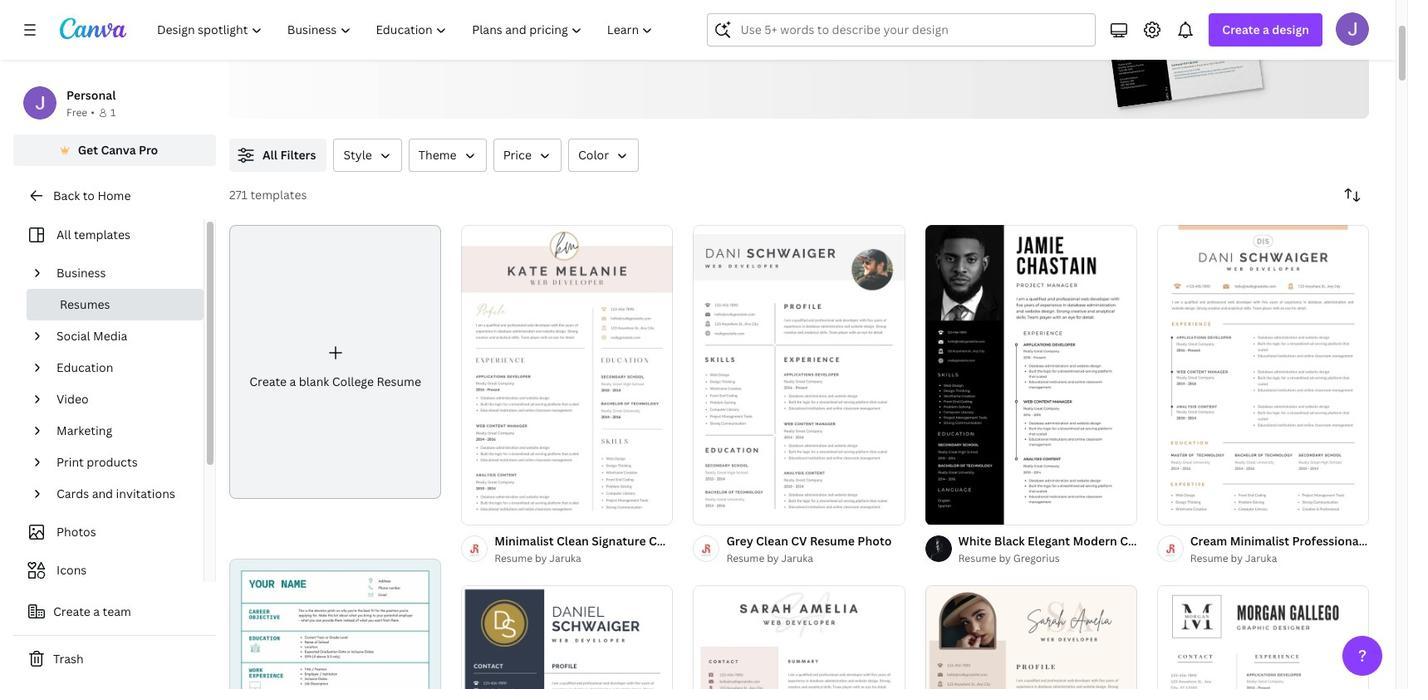 Task type: locate. For each thing, give the bounding box(es) containing it.
white black elegant modern corporate cv resume resume by gregorius
[[959, 534, 1245, 566]]

canva
[[101, 142, 136, 158]]

1 vertical spatial and
[[92, 486, 113, 502]]

0 vertical spatial and
[[599, 12, 623, 30]]

clean right grey
[[756, 534, 789, 549]]

create for create a blank college resume
[[249, 374, 287, 390]]

2 by from the left
[[767, 552, 779, 566]]

social media
[[57, 328, 127, 344]]

jaruka
[[550, 552, 582, 566], [782, 552, 814, 566], [1246, 552, 1278, 566]]

and down job,
[[599, 12, 623, 30]]

1 horizontal spatial templates
[[251, 187, 307, 203]]

0 horizontal spatial minimalist
[[495, 534, 554, 549]]

1 by from the left
[[535, 552, 547, 566]]

resume by jaruka link
[[495, 551, 673, 568], [727, 551, 892, 568], [1191, 551, 1370, 568]]

create inside dropdown button
[[1223, 22, 1260, 37]]

resumes
[[60, 297, 110, 312]]

create a blank college resume
[[249, 374, 421, 390]]

1 vertical spatial create
[[249, 374, 287, 390]]

top level navigation element
[[146, 13, 668, 47]]

templates
[[409, 12, 474, 30], [251, 187, 307, 203], [74, 227, 130, 243]]

all
[[263, 147, 278, 163], [57, 227, 71, 243]]

•
[[91, 106, 95, 120]]

all inside button
[[263, 147, 278, 163]]

social
[[57, 328, 90, 344]]

cv inside minimalist clean signature cv resume resume by jaruka
[[649, 534, 665, 549]]

2 clean from the left
[[756, 534, 789, 549]]

back to home
[[53, 188, 131, 204]]

1 minimalist from the left
[[495, 534, 554, 549]]

to right back
[[83, 188, 95, 204]]

resume by jaruka link for cv
[[727, 551, 892, 568]]

by down cream minimalist professional resume link
[[1231, 552, 1243, 566]]

create inside create a blank college resume element
[[249, 374, 287, 390]]

student resume in green white lined style image
[[229, 560, 441, 690]]

all templates link
[[23, 219, 194, 251]]

1 resume by jaruka link from the left
[[495, 551, 673, 568]]

0 vertical spatial to
[[661, 12, 674, 30]]

templates inside all templates link
[[74, 227, 130, 243]]

your
[[672, 0, 701, 8], [719, 12, 748, 30]]

a inside the create a design dropdown button
[[1263, 22, 1270, 37]]

0 horizontal spatial clean
[[557, 534, 589, 549]]

style button
[[334, 139, 402, 172]]

3 cv from the left
[[1181, 534, 1197, 549]]

corporate
[[1120, 534, 1178, 549]]

None search field
[[708, 13, 1096, 47]]

jaruka down cream minimalist professional resume link
[[1246, 552, 1278, 566]]

0 horizontal spatial to
[[83, 188, 95, 204]]

Sort by button
[[1336, 179, 1370, 212]]

to
[[661, 12, 674, 30], [83, 188, 95, 204]]

0 vertical spatial your
[[672, 0, 701, 8]]

4 by from the left
[[1231, 552, 1243, 566]]

business
[[57, 265, 106, 281]]

cv right corporate
[[1181, 534, 1197, 549]]

a right or
[[534, 0, 541, 8]]

social media link
[[50, 321, 194, 352]]

cream minimalist professional resume resume by jaruka
[[1191, 534, 1409, 566]]

1 horizontal spatial cv
[[791, 534, 807, 549]]

to inside whether you're looking for an internship or a part-time job, make your application stand out with college student resume templates you can customize and print to flaunt your achievements.
[[661, 12, 674, 30]]

all down back
[[57, 227, 71, 243]]

1 horizontal spatial to
[[661, 12, 674, 30]]

jaruka down minimalist clean signature cv resume link
[[550, 552, 582, 566]]

white
[[959, 534, 992, 549]]

application
[[704, 0, 776, 8]]

templates inside whether you're looking for an internship or a part-time job, make your application stand out with college student resume templates you can customize and print to flaunt your achievements.
[[409, 12, 474, 30]]

1 horizontal spatial and
[[599, 12, 623, 30]]

0 horizontal spatial templates
[[74, 227, 130, 243]]

all left filters
[[263, 147, 278, 163]]

0 horizontal spatial cv
[[649, 534, 665, 549]]

a inside create a blank college resume element
[[290, 374, 296, 390]]

3 by from the left
[[999, 552, 1011, 566]]

0 vertical spatial all
[[263, 147, 278, 163]]

home
[[98, 188, 131, 204]]

create down icons
[[53, 604, 90, 620]]

1 horizontal spatial jaruka
[[782, 552, 814, 566]]

time
[[576, 0, 605, 8]]

create for create a design
[[1223, 22, 1260, 37]]

1 jaruka from the left
[[550, 552, 582, 566]]

a for create a design
[[1263, 22, 1270, 37]]

by down "black"
[[999, 552, 1011, 566]]

a left team
[[93, 604, 100, 620]]

by down "grey clean cv resume photo" link
[[767, 552, 779, 566]]

resume
[[377, 374, 421, 390], [668, 534, 713, 549], [810, 534, 855, 549], [1200, 534, 1245, 549], [1366, 534, 1409, 549], [495, 552, 533, 566], [727, 552, 765, 566], [959, 552, 997, 566], [1191, 552, 1229, 566]]

1 horizontal spatial create
[[249, 374, 287, 390]]

to down make
[[661, 12, 674, 30]]

looking
[[357, 0, 404, 8]]

1 vertical spatial templates
[[251, 187, 307, 203]]

and right cards
[[92, 486, 113, 502]]

1 cv from the left
[[649, 534, 665, 549]]

0 vertical spatial create
[[1223, 22, 1260, 37]]

invitations
[[116, 486, 175, 502]]

create left design
[[1223, 22, 1260, 37]]

1 horizontal spatial all
[[263, 147, 278, 163]]

color
[[578, 147, 609, 163]]

cv right signature
[[649, 534, 665, 549]]

print
[[57, 455, 84, 470]]

cv inside grey clean cv resume photo resume by jaruka
[[791, 534, 807, 549]]

minimalist inside minimalist clean signature cv resume resume by jaruka
[[495, 534, 554, 549]]

white black elegant modern corporate cv resume image
[[925, 225, 1138, 525]]

0 horizontal spatial create
[[53, 604, 90, 620]]

whether
[[256, 0, 311, 8]]

1 horizontal spatial clean
[[756, 534, 789, 549]]

create a design
[[1223, 22, 1310, 37]]

0 horizontal spatial jaruka
[[550, 552, 582, 566]]

all for all templates
[[57, 227, 71, 243]]

2 cv from the left
[[791, 534, 807, 549]]

can
[[504, 12, 527, 30]]

clean for minimalist
[[557, 534, 589, 549]]

by down minimalist clean signature cv resume link
[[535, 552, 547, 566]]

2 resume by jaruka link from the left
[[727, 551, 892, 568]]

jaruka down "grey clean cv resume photo" link
[[782, 552, 814, 566]]

cv right grey
[[791, 534, 807, 549]]

cream minimalist professional resume image
[[1157, 225, 1370, 525]]

271 templates
[[229, 187, 307, 203]]

filters
[[280, 147, 316, 163]]

signature
[[592, 534, 646, 549]]

by
[[535, 552, 547, 566], [767, 552, 779, 566], [999, 552, 1011, 566], [1231, 552, 1243, 566]]

clean inside minimalist clean signature cv resume resume by jaruka
[[557, 534, 589, 549]]

create left blank
[[249, 374, 287, 390]]

jaruka inside minimalist clean signature cv resume resume by jaruka
[[550, 552, 582, 566]]

resume by jaruka link down signature
[[495, 551, 673, 568]]

Search search field
[[741, 14, 1086, 46]]

grey
[[727, 534, 754, 549]]

clean
[[557, 534, 589, 549], [756, 534, 789, 549]]

trash link
[[13, 643, 216, 676]]

whether you're looking for an internship or a part-time job, make your application stand out with college student resume templates you can customize and print to flaunt your achievements.
[[256, 0, 872, 30]]

2 horizontal spatial create
[[1223, 22, 1260, 37]]

0 vertical spatial templates
[[409, 12, 474, 30]]

0 horizontal spatial resume by jaruka link
[[495, 551, 673, 568]]

resume by jaruka link down photo
[[727, 551, 892, 568]]

trash
[[53, 652, 84, 667]]

by inside minimalist clean signature cv resume resume by jaruka
[[535, 552, 547, 566]]

grey clean cv resume photo resume by jaruka
[[727, 534, 892, 566]]

resume by jaruka link down professional
[[1191, 551, 1370, 568]]

0 horizontal spatial your
[[672, 0, 701, 8]]

a left blank
[[290, 374, 296, 390]]

a inside create a team button
[[93, 604, 100, 620]]

1 vertical spatial all
[[57, 227, 71, 243]]

you're
[[314, 0, 354, 8]]

resume by jaruka link for signature
[[495, 551, 673, 568]]

1 vertical spatial your
[[719, 12, 748, 30]]

1 clean from the left
[[557, 534, 589, 549]]

jaruka for cv
[[782, 552, 814, 566]]

part-
[[544, 0, 576, 8]]

photos
[[57, 524, 96, 540]]

a left design
[[1263, 22, 1270, 37]]

2 minimalist from the left
[[1231, 534, 1290, 549]]

2 jaruka from the left
[[782, 552, 814, 566]]

grey clean cv resume photo link
[[727, 533, 892, 551]]

create
[[1223, 22, 1260, 37], [249, 374, 287, 390], [53, 604, 90, 620]]

2 horizontal spatial resume by jaruka link
[[1191, 551, 1370, 568]]

cv
[[649, 534, 665, 549], [791, 534, 807, 549], [1181, 534, 1197, 549]]

2 vertical spatial templates
[[74, 227, 130, 243]]

0 horizontal spatial and
[[92, 486, 113, 502]]

price
[[503, 147, 532, 163]]

jaruka inside grey clean cv resume photo resume by jaruka
[[782, 552, 814, 566]]

0 horizontal spatial all
[[57, 227, 71, 243]]

templates down back to home
[[74, 227, 130, 243]]

modern
[[1073, 534, 1118, 549]]

1 vertical spatial to
[[83, 188, 95, 204]]

print products link
[[50, 447, 194, 479]]

minimalist
[[495, 534, 554, 549], [1231, 534, 1290, 549]]

create a team
[[53, 604, 131, 620]]

your down application
[[719, 12, 748, 30]]

create for create a team
[[53, 604, 90, 620]]

templates down an
[[409, 12, 474, 30]]

1 horizontal spatial minimalist
[[1231, 534, 1290, 549]]

1 horizontal spatial resume by jaruka link
[[727, 551, 892, 568]]

2 horizontal spatial templates
[[409, 12, 474, 30]]

your up flaunt
[[672, 0, 701, 8]]

3 jaruka from the left
[[1246, 552, 1278, 566]]

education
[[57, 360, 113, 376]]

clean inside grey clean cv resume photo resume by jaruka
[[756, 534, 789, 549]]

theme button
[[409, 139, 487, 172]]

pro
[[139, 142, 158, 158]]

3 resume by jaruka link from the left
[[1191, 551, 1370, 568]]

2 vertical spatial create
[[53, 604, 90, 620]]

create inside create a team button
[[53, 604, 90, 620]]

a
[[534, 0, 541, 8], [1263, 22, 1270, 37], [290, 374, 296, 390], [93, 604, 100, 620]]

templates down all filters button
[[251, 187, 307, 203]]

cream
[[1191, 534, 1228, 549]]

2 horizontal spatial jaruka
[[1246, 552, 1278, 566]]

2 horizontal spatial cv
[[1181, 534, 1197, 549]]

clean left signature
[[557, 534, 589, 549]]



Task type: describe. For each thing, give the bounding box(es) containing it.
cards and invitations link
[[50, 479, 194, 510]]

271
[[229, 187, 248, 203]]

grey clean cv resume photo image
[[693, 225, 906, 525]]

jacob simon image
[[1336, 12, 1370, 46]]

products
[[87, 455, 138, 470]]

brown beige minimalist cv resume image
[[925, 586, 1138, 690]]

resume
[[358, 12, 406, 30]]

video
[[57, 391, 89, 407]]

white black elegant modern corporate cv resume link
[[959, 533, 1245, 551]]

clean for grey
[[756, 534, 789, 549]]

get canva pro
[[78, 142, 158, 158]]

create a design button
[[1209, 13, 1323, 47]]

by inside white black elegant modern corporate cv resume resume by gregorius
[[999, 552, 1011, 566]]

an
[[429, 0, 445, 8]]

all templates
[[57, 227, 130, 243]]

professional
[[1293, 534, 1363, 549]]

team
[[103, 604, 131, 620]]

elegant minimalist cv resume image
[[693, 586, 906, 690]]

achievements.
[[752, 12, 845, 30]]

free
[[66, 106, 87, 120]]

resume by gregorius link
[[959, 551, 1138, 568]]

blank
[[299, 374, 329, 390]]

stand
[[780, 0, 816, 8]]

icons
[[57, 563, 87, 578]]

create a blank college resume element
[[229, 225, 441, 500]]

job,
[[608, 0, 631, 8]]

cream minimalist professional resume link
[[1191, 533, 1409, 551]]

free •
[[66, 106, 95, 120]]

get canva pro button
[[13, 135, 216, 166]]

personal
[[66, 87, 116, 103]]

a for create a team
[[93, 604, 100, 620]]

a for create a blank college resume
[[290, 374, 296, 390]]

templates for all templates
[[74, 227, 130, 243]]

media
[[93, 328, 127, 344]]

minimalist inside cream minimalist professional resume resume by jaruka
[[1231, 534, 1290, 549]]

business link
[[50, 258, 194, 289]]

cards
[[57, 486, 89, 502]]

design
[[1273, 22, 1310, 37]]

all for all filters
[[263, 147, 278, 163]]

print
[[626, 12, 658, 30]]

photo
[[858, 534, 892, 549]]

templates for 271 templates
[[251, 187, 307, 203]]

all filters button
[[229, 139, 327, 172]]

for
[[407, 0, 426, 8]]

gray professional minimalist cv resume image
[[1157, 586, 1370, 690]]

all filters
[[263, 147, 316, 163]]

minimalist clean signature cv resume resume by jaruka
[[495, 534, 713, 566]]

resume by jaruka link for professional
[[1191, 551, 1370, 568]]

jaruka inside cream minimalist professional resume resume by jaruka
[[1246, 552, 1278, 566]]

icons link
[[23, 555, 194, 587]]

marketing link
[[50, 416, 194, 447]]

flaunt
[[678, 12, 716, 30]]

create a team button
[[13, 596, 216, 629]]

cards and invitations
[[57, 486, 175, 502]]

gray gold clean cv resume image
[[461, 586, 673, 690]]

or
[[517, 0, 530, 8]]

minimalist clean signature cv resume link
[[495, 533, 713, 551]]

out
[[819, 0, 841, 8]]

college
[[332, 374, 374, 390]]

and inside cards and invitations link
[[92, 486, 113, 502]]

student
[[305, 12, 355, 30]]

and inside whether you're looking for an internship or a part-time job, make your application stand out with college student resume templates you can customize and print to flaunt your achievements.
[[599, 12, 623, 30]]

back
[[53, 188, 80, 204]]

color button
[[568, 139, 639, 172]]

video link
[[50, 384, 194, 416]]

education link
[[50, 352, 194, 384]]

get
[[78, 142, 98, 158]]

1
[[110, 106, 116, 120]]

photos link
[[23, 517, 194, 548]]

with
[[844, 0, 872, 8]]

college
[[256, 12, 302, 30]]

style
[[344, 147, 372, 163]]

customize
[[530, 12, 596, 30]]

theme
[[419, 147, 457, 163]]

black
[[994, 534, 1025, 549]]

back to home link
[[13, 180, 216, 213]]

you
[[477, 12, 501, 30]]

by inside cream minimalist professional resume resume by jaruka
[[1231, 552, 1243, 566]]

minimalist clean signature cv resume image
[[461, 225, 673, 525]]

price button
[[493, 139, 562, 172]]

print products
[[57, 455, 138, 470]]

1 horizontal spatial your
[[719, 12, 748, 30]]

a inside whether you're looking for an internship or a part-time job, make your application stand out with college student resume templates you can customize and print to flaunt your achievements.
[[534, 0, 541, 8]]

internship
[[448, 0, 513, 8]]

make
[[635, 0, 668, 8]]

cv inside white black elegant modern corporate cv resume resume by gregorius
[[1181, 534, 1197, 549]]

jaruka for signature
[[550, 552, 582, 566]]

create a blank college resume link
[[229, 225, 441, 500]]

gregorius
[[1014, 552, 1060, 566]]

college resume templates image
[[1015, 0, 1370, 119]]

by inside grey clean cv resume photo resume by jaruka
[[767, 552, 779, 566]]

elegant
[[1028, 534, 1071, 549]]



Task type: vqa. For each thing, say whether or not it's contained in the screenshot.


